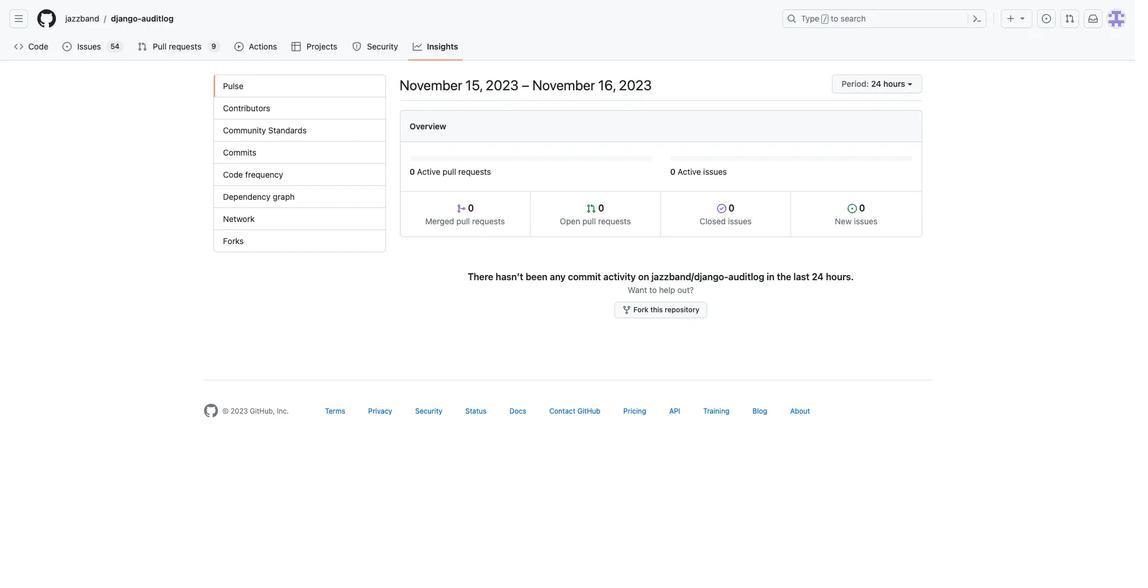 Task type: describe. For each thing, give the bounding box(es) containing it.
code frequency
[[223, 170, 283, 180]]

hours
[[884, 79, 905, 89]]

privacy
[[368, 407, 392, 416]]

training link
[[703, 407, 730, 416]]

django-auditlog link
[[106, 9, 178, 28]]

pulse link
[[214, 75, 385, 97]]

1 november from the left
[[400, 77, 462, 93]]

overview
[[410, 121, 446, 131]]

pull requests
[[153, 41, 202, 51]]

dependency graph
[[223, 192, 295, 202]]

privacy link
[[368, 407, 392, 416]]

contact github
[[549, 407, 601, 416]]

24 inside the there hasn't been any commit activity on jazzband/django-auditlog in the last 24 hours. want to help out?
[[812, 272, 824, 282]]

2 november from the left
[[532, 77, 595, 93]]

0 vertical spatial 24
[[871, 79, 881, 89]]

code for code frequency
[[223, 170, 243, 180]]

on
[[638, 272, 649, 282]]

projects
[[307, 41, 337, 51]]

merged pull requests
[[425, 216, 505, 226]]

play image
[[234, 42, 244, 51]]

plus image
[[1006, 14, 1016, 23]]

shield image
[[352, 42, 362, 51]]

jazzband link
[[61, 9, 104, 28]]

issues
[[77, 41, 101, 51]]

search
[[841, 13, 866, 23]]

0 vertical spatial git pull request image
[[1065, 14, 1075, 23]]

jazzband / django-auditlog
[[65, 13, 174, 24]]

code link
[[9, 38, 53, 55]]

0 for new issues
[[857, 203, 865, 213]]

activity
[[603, 272, 636, 282]]

about
[[790, 407, 810, 416]]

16,
[[598, 77, 616, 93]]

new
[[835, 216, 852, 226]]

status link
[[465, 407, 487, 416]]

contributors link
[[214, 97, 385, 120]]

in
[[767, 272, 775, 282]]

notifications image
[[1089, 14, 1098, 23]]

frequency
[[245, 170, 283, 180]]

api
[[669, 407, 680, 416]]

1 vertical spatial security
[[415, 407, 442, 416]]

auditlog inside the there hasn't been any commit activity on jazzband/django-auditlog in the last 24 hours. want to help out?
[[729, 272, 765, 282]]

requests right the open
[[598, 216, 631, 226]]

commits
[[223, 148, 256, 157]]

pricing link
[[624, 407, 646, 416]]

1 horizontal spatial to
[[831, 13, 838, 23]]

command palette image
[[973, 14, 982, 23]]

docs link
[[510, 407, 526, 416]]

© 2023 github, inc.
[[222, 407, 289, 416]]

actions
[[249, 41, 277, 51]]

code for code
[[28, 41, 48, 51]]

2 horizontal spatial 2023
[[619, 77, 652, 93]]

actions link
[[230, 38, 282, 55]]

issues for new
[[854, 216, 878, 226]]

pull
[[153, 41, 167, 51]]

insights link
[[408, 38, 463, 55]]

requests right merged
[[472, 216, 505, 226]]

this
[[650, 306, 663, 314]]

issue opened image for the topmost git pull request image
[[1042, 14, 1051, 23]]

community standards link
[[214, 120, 385, 142]]

1 horizontal spatial security link
[[415, 407, 442, 416]]

0 for merged pull requests
[[466, 203, 474, 213]]

about link
[[790, 407, 810, 416]]

hours.
[[826, 272, 854, 282]]

active for pull
[[417, 167, 440, 177]]

there hasn't been any commit activity on jazzband/django-auditlog in the last 24 hours. want to help out?
[[468, 272, 854, 295]]

status
[[465, 407, 487, 416]]

terms
[[325, 407, 345, 416]]

period:
[[842, 79, 869, 89]]

community standards
[[223, 125, 307, 135]]

code frequency link
[[214, 164, 385, 186]]

the
[[777, 272, 791, 282]]

pull for open
[[582, 216, 596, 226]]

triangle down image
[[1018, 13, 1027, 23]]

fork
[[634, 306, 649, 314]]

help
[[659, 285, 675, 295]]

1 vertical spatial git pull request image
[[138, 42, 147, 51]]

projects link
[[287, 38, 343, 55]]

inc.
[[277, 407, 289, 416]]

issue closed image
[[717, 204, 726, 213]]

there
[[468, 272, 493, 282]]

blog
[[753, 407, 767, 416]]

requests right pull
[[169, 41, 202, 51]]

open
[[560, 216, 580, 226]]

0 vertical spatial homepage image
[[37, 9, 56, 28]]



Task type: vqa. For each thing, say whether or not it's contained in the screenshot.
the right issues
yes



Task type: locate. For each thing, give the bounding box(es) containing it.
fork this repository button
[[615, 302, 707, 318]]

contact
[[549, 407, 576, 416]]

github
[[577, 407, 601, 416]]

0 horizontal spatial homepage image
[[37, 9, 56, 28]]

/
[[104, 14, 106, 24], [823, 15, 827, 23]]

0 vertical spatial security
[[367, 41, 398, 51]]

1 active from the left
[[417, 167, 440, 177]]

1 vertical spatial 24
[[812, 272, 824, 282]]

active for issues
[[678, 167, 701, 177]]

table image
[[292, 42, 301, 51]]

1 horizontal spatial code
[[223, 170, 243, 180]]

requests up git merge icon
[[458, 167, 491, 177]]

0 horizontal spatial to
[[649, 285, 657, 295]]

0 horizontal spatial security link
[[348, 38, 404, 55]]

pull down git merge icon
[[456, 216, 470, 226]]

1 vertical spatial homepage image
[[204, 404, 218, 418]]

to inside the there hasn't been any commit activity on jazzband/django-auditlog in the last 24 hours. want to help out?
[[649, 285, 657, 295]]

want
[[628, 285, 647, 295]]

1 vertical spatial code
[[223, 170, 243, 180]]

9
[[212, 42, 216, 51]]

open pull requests
[[560, 216, 631, 226]]

0 horizontal spatial git pull request image
[[138, 42, 147, 51]]

homepage image
[[37, 9, 56, 28], [204, 404, 218, 418]]

issues down issue opened icon
[[854, 216, 878, 226]]

0 horizontal spatial issue opened image
[[63, 42, 72, 51]]

/ right type
[[823, 15, 827, 23]]

period: 24 hours
[[842, 79, 905, 89]]

active up closed
[[678, 167, 701, 177]]

2023
[[486, 77, 519, 93], [619, 77, 652, 93], [231, 407, 248, 416]]

issue opened image
[[1042, 14, 1051, 23], [63, 42, 72, 51]]

code image
[[14, 42, 23, 51]]

1 vertical spatial issue opened image
[[63, 42, 72, 51]]

django-
[[111, 13, 142, 23]]

0 horizontal spatial active
[[417, 167, 440, 177]]

contact github link
[[549, 407, 601, 416]]

0 horizontal spatial 2023
[[231, 407, 248, 416]]

network link
[[214, 208, 385, 230]]

dependency
[[223, 192, 271, 202]]

/ inside type / to search
[[823, 15, 827, 23]]

forks link
[[214, 230, 385, 252]]

git pull request image up open pull requests
[[587, 204, 596, 213]]

november
[[400, 77, 462, 93], [532, 77, 595, 93]]

0 active pull requests
[[410, 167, 491, 177]]

0 vertical spatial auditlog
[[142, 13, 174, 23]]

/ for type
[[823, 15, 827, 23]]

type
[[801, 13, 820, 23]]

github,
[[250, 407, 275, 416]]

any
[[550, 272, 566, 282]]

graph
[[273, 192, 295, 202]]

standards
[[268, 125, 307, 135]]

issues
[[703, 167, 727, 177], [728, 216, 752, 226], [854, 216, 878, 226]]

out?
[[678, 285, 694, 295]]

pull for merged
[[456, 216, 470, 226]]

jazzband/django-
[[652, 272, 729, 282]]

1 vertical spatial security link
[[415, 407, 442, 416]]

0 horizontal spatial security
[[367, 41, 398, 51]]

issue opened image
[[848, 204, 857, 213]]

1 horizontal spatial issues
[[728, 216, 752, 226]]

auditlog inside jazzband / django-auditlog
[[142, 13, 174, 23]]

active
[[417, 167, 440, 177], [678, 167, 701, 177]]

homepage image left ©
[[204, 404, 218, 418]]

docs
[[510, 407, 526, 416]]

1 horizontal spatial git pull request image
[[587, 204, 596, 213]]

november right –
[[532, 77, 595, 93]]

2 horizontal spatial git pull request image
[[1065, 14, 1075, 23]]

1 vertical spatial auditlog
[[729, 272, 765, 282]]

auditlog left in
[[729, 272, 765, 282]]

requests
[[169, 41, 202, 51], [458, 167, 491, 177], [472, 216, 505, 226], [598, 216, 631, 226]]

0 vertical spatial issue opened image
[[1042, 14, 1051, 23]]

0 vertical spatial code
[[28, 41, 48, 51]]

1 horizontal spatial homepage image
[[204, 404, 218, 418]]

1 horizontal spatial 24
[[871, 79, 881, 89]]

1 horizontal spatial active
[[678, 167, 701, 177]]

auditlog up pull
[[142, 13, 174, 23]]

git pull request image left pull
[[138, 42, 147, 51]]

november 15, 2023 – november 16, 2023
[[400, 77, 652, 93]]

1 horizontal spatial issue opened image
[[1042, 14, 1051, 23]]

last
[[794, 272, 810, 282]]

to left help
[[649, 285, 657, 295]]

0 horizontal spatial november
[[400, 77, 462, 93]]

/ left django-
[[104, 14, 106, 24]]

security right 'shield' image
[[367, 41, 398, 51]]

insights element
[[213, 75, 386, 252]]

0 vertical spatial security link
[[348, 38, 404, 55]]

november down insights link at the left top of page
[[400, 77, 462, 93]]

2 horizontal spatial issues
[[854, 216, 878, 226]]

2023 right 16,
[[619, 77, 652, 93]]

git pull request image left the notifications 'icon'
[[1065, 14, 1075, 23]]

2023 right ©
[[231, 407, 248, 416]]

15,
[[465, 77, 483, 93]]

2 active from the left
[[678, 167, 701, 177]]

code down commits
[[223, 170, 243, 180]]

jazzband
[[65, 13, 99, 23]]

0 for closed issues
[[726, 203, 735, 213]]

0 horizontal spatial auditlog
[[142, 13, 174, 23]]

repository
[[665, 306, 699, 314]]

graph image
[[413, 42, 422, 51]]

security link left status
[[415, 407, 442, 416]]

commits link
[[214, 142, 385, 164]]

0 horizontal spatial 24
[[812, 272, 824, 282]]

issue opened image left the issues
[[63, 42, 72, 51]]

security link
[[348, 38, 404, 55], [415, 407, 442, 416]]

training
[[703, 407, 730, 416]]

1 vertical spatial to
[[649, 285, 657, 295]]

forks
[[223, 236, 244, 246]]

api link
[[669, 407, 680, 416]]

1 horizontal spatial auditlog
[[729, 272, 765, 282]]

blog link
[[753, 407, 767, 416]]

2 vertical spatial git pull request image
[[587, 204, 596, 213]]

/ for jazzband
[[104, 14, 106, 24]]

pricing
[[624, 407, 646, 416]]

hasn't
[[496, 272, 523, 282]]

1 horizontal spatial 2023
[[486, 77, 519, 93]]

list containing jazzband
[[61, 9, 775, 28]]

issue opened image for the middle git pull request image
[[63, 42, 72, 51]]

0 active issues
[[670, 167, 727, 177]]

issues right closed
[[728, 216, 752, 226]]

git merge image
[[456, 204, 466, 213]]

homepage image up code link
[[37, 9, 56, 28]]

0 vertical spatial to
[[831, 13, 838, 23]]

issue opened image right triangle down icon
[[1042, 14, 1051, 23]]

0
[[410, 167, 415, 177], [670, 167, 676, 177], [466, 203, 474, 213], [596, 203, 604, 213], [726, 203, 735, 213], [857, 203, 865, 213]]

type / to search
[[801, 13, 866, 23]]

pull
[[443, 167, 456, 177], [456, 216, 470, 226], [582, 216, 596, 226]]

24 right last
[[812, 272, 824, 282]]

issues up issue closed image
[[703, 167, 727, 177]]

0 horizontal spatial /
[[104, 14, 106, 24]]

merged
[[425, 216, 454, 226]]

54
[[110, 42, 120, 51]]

1 horizontal spatial security
[[415, 407, 442, 416]]

git pull request image
[[1065, 14, 1075, 23], [138, 42, 147, 51], [587, 204, 596, 213]]

network
[[223, 214, 255, 224]]

repo forked image
[[622, 306, 632, 315]]

code right code image
[[28, 41, 48, 51]]

been
[[526, 272, 548, 282]]

©
[[222, 407, 229, 416]]

active down overview
[[417, 167, 440, 177]]

–
[[522, 77, 529, 93]]

0 horizontal spatial issues
[[703, 167, 727, 177]]

to left search
[[831, 13, 838, 23]]

0 horizontal spatial code
[[28, 41, 48, 51]]

code
[[28, 41, 48, 51], [223, 170, 243, 180]]

contributors
[[223, 103, 270, 113]]

24
[[871, 79, 881, 89], [812, 272, 824, 282]]

pull down overview
[[443, 167, 456, 177]]

commit
[[568, 272, 601, 282]]

insights
[[427, 41, 458, 51]]

security left status
[[415, 407, 442, 416]]

/ inside jazzband / django-auditlog
[[104, 14, 106, 24]]

fork this repository
[[632, 306, 699, 314]]

2023 left –
[[486, 77, 519, 93]]

pull right the open
[[582, 216, 596, 226]]

community
[[223, 125, 266, 135]]

issues for closed
[[728, 216, 752, 226]]

auditlog
[[142, 13, 174, 23], [729, 272, 765, 282]]

list
[[61, 9, 775, 28]]

new issues
[[835, 216, 878, 226]]

dependency graph link
[[214, 186, 385, 208]]

closed issues
[[700, 216, 752, 226]]

pulse
[[223, 81, 244, 91]]

1 horizontal spatial /
[[823, 15, 827, 23]]

code inside insights element
[[223, 170, 243, 180]]

24 left hours on the right of the page
[[871, 79, 881, 89]]

1 horizontal spatial november
[[532, 77, 595, 93]]

0 for open pull requests
[[596, 203, 604, 213]]

closed
[[700, 216, 726, 226]]

security link left the graph icon
[[348, 38, 404, 55]]



